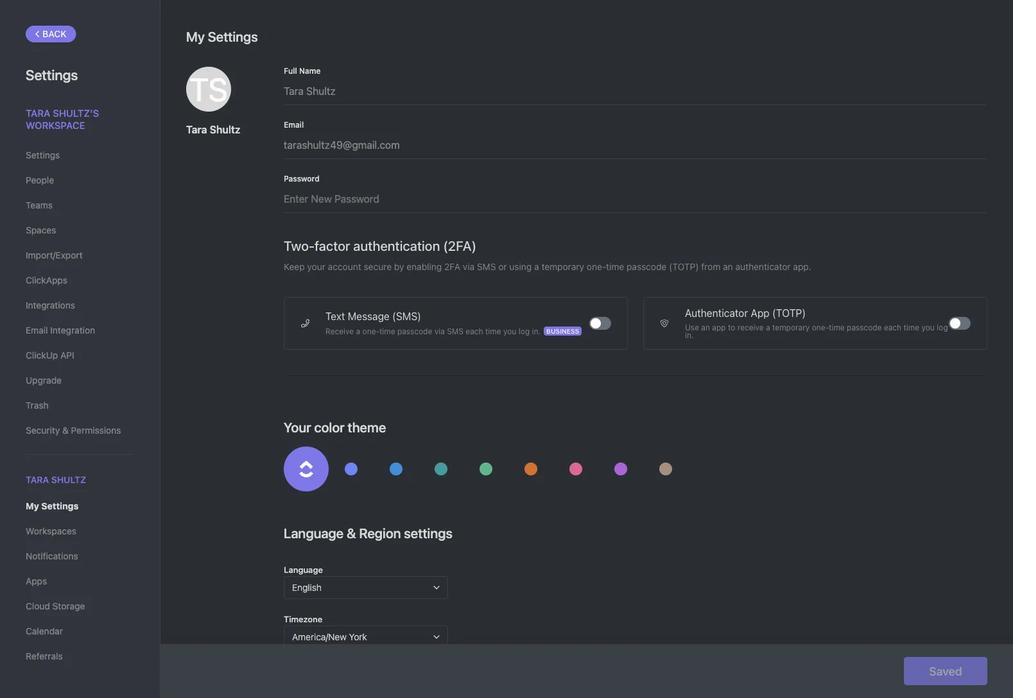 Task type: vqa. For each thing, say whether or not it's contained in the screenshot.
1st Language from the top of the page
yes



Task type: locate. For each thing, give the bounding box(es) containing it.
1 horizontal spatial log
[[937, 323, 948, 332]]

my settings up the ts
[[186, 29, 258, 45]]

an
[[723, 262, 733, 272], [701, 323, 710, 332]]

0 horizontal spatial each
[[466, 327, 483, 336]]

log
[[937, 323, 948, 332], [519, 327, 530, 336]]

full
[[284, 66, 297, 75]]

my settings up workspaces
[[26, 501, 78, 512]]

two-factor authentication (2fa)
[[284, 238, 476, 254]]

&
[[62, 425, 69, 436], [347, 525, 356, 542]]

0 horizontal spatial in.
[[532, 327, 541, 336]]

my
[[186, 29, 205, 45], [26, 501, 39, 512]]

in. inside authenticator app (totp) use an app to receive a temporary one-time passcode each time you log in.
[[685, 331, 694, 340]]

2 language from the top
[[284, 565, 323, 575]]

temporary right using
[[541, 262, 584, 272]]

calendar
[[26, 626, 63, 637]]

& left region
[[347, 525, 356, 542]]

0 horizontal spatial shultz
[[51, 475, 86, 485]]

in.
[[532, 327, 541, 336], [685, 331, 694, 340]]

0 horizontal spatial via
[[434, 327, 445, 336]]

0 horizontal spatial passcode
[[397, 327, 432, 336]]

settings
[[404, 525, 453, 542]]

shultz down the ts
[[210, 124, 240, 136]]

0 horizontal spatial log
[[519, 327, 530, 336]]

0 horizontal spatial temporary
[[541, 262, 584, 272]]

1 vertical spatial via
[[434, 327, 445, 336]]

0 horizontal spatial (totp)
[[669, 262, 699, 272]]

shultz
[[210, 124, 240, 136], [51, 475, 86, 485]]

0 horizontal spatial a
[[356, 327, 360, 336]]

tara down the ts
[[186, 124, 207, 136]]

an left app on the right top of the page
[[701, 323, 710, 332]]

authenticator
[[735, 262, 791, 272]]

2 horizontal spatial one-
[[812, 323, 829, 332]]

email up clickup
[[26, 325, 48, 336]]

1 horizontal spatial you
[[922, 323, 935, 332]]

1 horizontal spatial email
[[284, 120, 304, 129]]

tara down security
[[26, 475, 49, 485]]

1 horizontal spatial my
[[186, 29, 205, 45]]

0 horizontal spatial sms
[[447, 327, 463, 336]]

clickapps
[[26, 275, 67, 286]]

1 vertical spatial sms
[[447, 327, 463, 336]]

settings link
[[26, 144, 134, 166]]

2 horizontal spatial a
[[766, 323, 770, 332]]

language & region settings
[[284, 525, 453, 542]]

1 vertical spatial temporary
[[772, 323, 810, 332]]

0 horizontal spatial &
[[62, 425, 69, 436]]

shultz up 'my settings' link
[[51, 475, 86, 485]]

language
[[284, 525, 344, 542], [284, 565, 323, 575]]

0 horizontal spatial one-
[[362, 327, 379, 336]]

tara
[[26, 107, 50, 118], [186, 124, 207, 136], [26, 475, 49, 485]]

& for language
[[347, 525, 356, 542]]

0 vertical spatial my settings
[[186, 29, 258, 45]]

each inside authenticator app (totp) use an app to receive a temporary one-time passcode each time you log in.
[[884, 323, 901, 332]]

authenticator app (totp) use an app to receive a temporary one-time passcode each time you log in.
[[685, 307, 948, 340]]

(totp) right app
[[772, 307, 806, 319]]

text
[[325, 310, 345, 323]]

region
[[359, 525, 401, 542]]

1 horizontal spatial a
[[534, 262, 539, 272]]

upgrade
[[26, 375, 62, 386]]

saved button
[[904, 657, 987, 686]]

clickup
[[26, 350, 58, 361]]

api
[[60, 350, 74, 361]]

0 vertical spatial sms
[[477, 262, 496, 272]]

sms inside text message (sms) receive a one-time passcode via sms each time you log in. business
[[447, 327, 463, 336]]

1 vertical spatial tara
[[186, 124, 207, 136]]

email down "full" on the top
[[284, 120, 304, 129]]

1 vertical spatial my settings
[[26, 501, 78, 512]]

one-
[[587, 262, 606, 272], [812, 323, 829, 332], [362, 327, 379, 336]]

import/export link
[[26, 245, 134, 266]]

temporary right receive at the right top of the page
[[772, 323, 810, 332]]

1 horizontal spatial each
[[884, 323, 901, 332]]

Enter New Password field
[[284, 182, 987, 212]]

tara shultz down the ts
[[186, 124, 240, 136]]

my up the ts
[[186, 29, 205, 45]]

you inside text message (sms) receive a one-time passcode via sms each time you log in. business
[[503, 327, 516, 336]]

1 vertical spatial email
[[26, 325, 48, 336]]

saved
[[929, 664, 962, 678]]

people link
[[26, 169, 134, 191]]

0 horizontal spatial email
[[26, 325, 48, 336]]

1 horizontal spatial tara shultz
[[186, 124, 240, 136]]

1 horizontal spatial shultz
[[210, 124, 240, 136]]

& right security
[[62, 425, 69, 436]]

tara inside tara shultz's workspace
[[26, 107, 50, 118]]

0 horizontal spatial you
[[503, 327, 516, 336]]

permissions
[[71, 425, 121, 436]]

email
[[284, 120, 304, 129], [26, 325, 48, 336]]

0 horizontal spatial an
[[701, 323, 710, 332]]

0 vertical spatial tara
[[26, 107, 50, 118]]

a down message
[[356, 327, 360, 336]]

1 horizontal spatial temporary
[[772, 323, 810, 332]]

(totp) left from
[[669, 262, 699, 272]]

1 vertical spatial my
[[26, 501, 39, 512]]

name
[[299, 66, 321, 75]]

in. left app on the right top of the page
[[685, 331, 694, 340]]

settings down back link
[[26, 66, 78, 83]]

notifications
[[26, 551, 78, 562]]

0 vertical spatial email
[[284, 120, 304, 129]]

each
[[884, 323, 901, 332], [466, 327, 483, 336]]

Enter Email text field
[[284, 128, 987, 159]]

you inside authenticator app (totp) use an app to receive a temporary one-time passcode each time you log in.
[[922, 323, 935, 332]]

trash
[[26, 400, 49, 411]]

1 vertical spatial an
[[701, 323, 710, 332]]

shultz inside settings 'element'
[[51, 475, 86, 485]]

1 vertical spatial (totp)
[[772, 307, 806, 319]]

tara shultz up 'my settings' link
[[26, 475, 86, 485]]

authenticator
[[685, 307, 748, 319]]

0 vertical spatial shultz
[[210, 124, 240, 136]]

a
[[534, 262, 539, 272], [766, 323, 770, 332], [356, 327, 360, 336]]

my settings inside settings 'element'
[[26, 501, 78, 512]]

0 vertical spatial language
[[284, 525, 344, 542]]

an inside authenticator app (totp) use an app to receive a temporary one-time passcode each time you log in.
[[701, 323, 710, 332]]

settings
[[208, 29, 258, 45], [26, 66, 78, 83], [26, 150, 60, 160], [41, 501, 78, 512]]

one- inside text message (sms) receive a one-time passcode via sms each time you log in. business
[[362, 327, 379, 336]]

1 horizontal spatial passcode
[[627, 262, 667, 272]]

tara shultz
[[186, 124, 240, 136], [26, 475, 86, 485]]

1 horizontal spatial one-
[[587, 262, 606, 272]]

1 horizontal spatial my settings
[[186, 29, 258, 45]]

a down app
[[766, 323, 770, 332]]

(2fa)
[[443, 238, 476, 254]]

0 horizontal spatial my
[[26, 501, 39, 512]]

& inside settings 'element'
[[62, 425, 69, 436]]

2 horizontal spatial passcode
[[847, 323, 882, 332]]

1 horizontal spatial (totp)
[[772, 307, 806, 319]]

an right from
[[723, 262, 733, 272]]

tara up "workspace"
[[26, 107, 50, 118]]

a right using
[[534, 262, 539, 272]]

import/export
[[26, 250, 83, 261]]

factor
[[315, 238, 350, 254]]

0 vertical spatial an
[[723, 262, 733, 272]]

1 horizontal spatial &
[[347, 525, 356, 542]]

authentication
[[353, 238, 440, 254]]

0 vertical spatial via
[[463, 262, 474, 272]]

in. left available on business plans or higher element
[[532, 327, 541, 336]]

0 horizontal spatial my settings
[[26, 501, 78, 512]]

password
[[284, 174, 320, 183]]

by
[[394, 262, 404, 272]]

0 vertical spatial &
[[62, 425, 69, 436]]

notifications link
[[26, 546, 134, 568]]

security & permissions
[[26, 425, 121, 436]]

0 horizontal spatial tara shultz
[[26, 475, 86, 485]]

tara shultz inside settings 'element'
[[26, 475, 86, 485]]

you
[[922, 323, 935, 332], [503, 327, 516, 336]]

1 vertical spatial tara shultz
[[26, 475, 86, 485]]

clickup api
[[26, 350, 74, 361]]

shultz's
[[53, 107, 99, 118]]

a inside authenticator app (totp) use an app to receive a temporary one-time passcode each time you log in.
[[766, 323, 770, 332]]

1 vertical spatial shultz
[[51, 475, 86, 485]]

email inside email integration link
[[26, 325, 48, 336]]

1 language from the top
[[284, 525, 344, 542]]

1 horizontal spatial in.
[[685, 331, 694, 340]]

1 vertical spatial &
[[347, 525, 356, 542]]

settings up the ts
[[208, 29, 258, 45]]

cloud storage link
[[26, 596, 134, 618]]

1 vertical spatial language
[[284, 565, 323, 575]]

settings element
[[0, 0, 160, 698]]

my up workspaces
[[26, 501, 39, 512]]

(totp) inside authenticator app (totp) use an app to receive a temporary one-time passcode each time you log in.
[[772, 307, 806, 319]]



Task type: describe. For each thing, give the bounding box(es) containing it.
using
[[509, 262, 532, 272]]

timezone
[[284, 614, 322, 624]]

language for language & region settings
[[284, 525, 344, 542]]

(sms)
[[392, 310, 421, 323]]

message
[[348, 310, 390, 323]]

integration
[[50, 325, 95, 336]]

each inside text message (sms) receive a one-time passcode via sms each time you log in. business
[[466, 327, 483, 336]]

workspaces
[[26, 526, 76, 537]]

cloud
[[26, 601, 50, 612]]

email for email integration
[[26, 325, 48, 336]]

0 vertical spatial temporary
[[541, 262, 584, 272]]

from
[[701, 262, 720, 272]]

clickapps link
[[26, 270, 134, 291]]

english
[[292, 583, 322, 593]]

apps
[[26, 576, 47, 587]]

keep
[[284, 262, 305, 272]]

1 horizontal spatial sms
[[477, 262, 496, 272]]

referrals
[[26, 651, 63, 662]]

settings up people
[[26, 150, 60, 160]]

account
[[328, 262, 361, 272]]

& for security
[[62, 425, 69, 436]]

a inside text message (sms) receive a one-time passcode via sms each time you log in. business
[[356, 327, 360, 336]]

two-
[[284, 238, 315, 254]]

via inside text message (sms) receive a one-time passcode via sms each time you log in. business
[[434, 327, 445, 336]]

text message (sms) receive a one-time passcode via sms each time you log in. business
[[325, 310, 579, 336]]

email integration link
[[26, 320, 134, 342]]

one- inside authenticator app (totp) use an app to receive a temporary one-time passcode each time you log in.
[[812, 323, 829, 332]]

upgrade link
[[26, 370, 134, 392]]

1 horizontal spatial an
[[723, 262, 733, 272]]

0 vertical spatial (totp)
[[669, 262, 699, 272]]

available on business plans or higher element
[[544, 327, 582, 336]]

receive
[[325, 327, 354, 336]]

enabling
[[407, 262, 442, 272]]

my inside settings 'element'
[[26, 501, 39, 512]]

1 horizontal spatial via
[[463, 262, 474, 272]]

referrals link
[[26, 646, 134, 668]]

tara shultz's workspace
[[26, 107, 99, 131]]

your color theme
[[284, 420, 386, 436]]

your
[[307, 262, 325, 272]]

use
[[685, 323, 699, 332]]

security
[[26, 425, 60, 436]]

apps link
[[26, 571, 134, 593]]

to
[[728, 323, 735, 332]]

trash link
[[26, 395, 134, 417]]

passcode inside authenticator app (totp) use an app to receive a temporary one-time passcode each time you log in.
[[847, 323, 882, 332]]

spaces link
[[26, 220, 134, 241]]

log inside authenticator app (totp) use an app to receive a temporary one-time passcode each time you log in.
[[937, 323, 948, 332]]

clickup api link
[[26, 345, 134, 367]]

0 vertical spatial my
[[186, 29, 205, 45]]

calendar link
[[26, 621, 134, 643]]

app.
[[793, 262, 811, 272]]

people
[[26, 175, 54, 186]]

teams
[[26, 200, 53, 211]]

security & permissions link
[[26, 420, 134, 442]]

cloud storage
[[26, 601, 85, 612]]

secure
[[364, 262, 392, 272]]

Enter Username text field
[[284, 74, 987, 105]]

log inside text message (sms) receive a one-time passcode via sms each time you log in. business
[[519, 327, 530, 336]]

passcode inside text message (sms) receive a one-time passcode via sms each time you log in. business
[[397, 327, 432, 336]]

color
[[314, 420, 344, 436]]

business
[[546, 327, 579, 335]]

language for language
[[284, 565, 323, 575]]

integrations
[[26, 300, 75, 311]]

theme
[[348, 420, 386, 436]]

email integration
[[26, 325, 95, 336]]

in. inside text message (sms) receive a one-time passcode via sms each time you log in. business
[[532, 327, 541, 336]]

your
[[284, 420, 311, 436]]

integrations link
[[26, 295, 134, 316]]

workspaces link
[[26, 521, 134, 543]]

email for email
[[284, 120, 304, 129]]

2 vertical spatial tara
[[26, 475, 49, 485]]

2fa
[[444, 262, 460, 272]]

english button
[[284, 576, 448, 600]]

keep your account secure by enabling 2fa via sms or using a temporary one-time passcode (totp) from an authenticator app.
[[284, 262, 811, 272]]

app
[[751, 307, 770, 319]]

app
[[712, 323, 726, 332]]

receive
[[737, 323, 764, 332]]

settings up workspaces
[[41, 501, 78, 512]]

back link
[[26, 26, 76, 42]]

storage
[[52, 601, 85, 612]]

workspace
[[26, 120, 85, 131]]

back
[[42, 29, 67, 39]]

ts
[[190, 70, 228, 108]]

temporary inside authenticator app (totp) use an app to receive a temporary one-time passcode each time you log in.
[[772, 323, 810, 332]]

spaces
[[26, 225, 56, 236]]

my settings link
[[26, 496, 134, 518]]

0 vertical spatial tara shultz
[[186, 124, 240, 136]]

full name
[[284, 66, 321, 75]]

or
[[498, 262, 507, 272]]

teams link
[[26, 195, 134, 216]]



